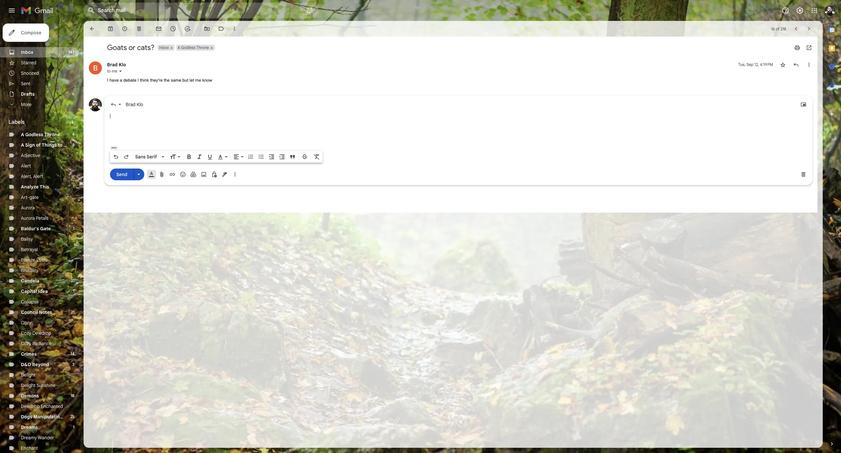 Task type: describe. For each thing, give the bounding box(es) containing it.
insert photo image
[[201, 171, 207, 178]]

delight sunshine link
[[21, 383, 56, 389]]

enchant
[[21, 445, 38, 451]]

throne for a godless throne link
[[44, 132, 60, 138]]

insert files using drive image
[[190, 171, 197, 178]]

21 for candela
[[71, 278, 74, 283]]

dewdrop enchanted
[[21, 404, 63, 409]]

a sign of things to come link
[[21, 142, 76, 148]]

dreamy
[[21, 435, 37, 441]]

undo ‪(⌘z)‬ image
[[113, 153, 119, 160]]

brutality link
[[21, 268, 38, 273]]

enchanted
[[41, 404, 63, 409]]

snoozed
[[21, 70, 39, 76]]

ballsy link
[[21, 236, 33, 242]]

cozy radiance link
[[21, 341, 52, 347]]

strikethrough ‪(⌘⇧x)‬ image
[[302, 153, 308, 160]]

snooze image
[[170, 25, 176, 32]]

goats
[[107, 43, 127, 52]]

147
[[68, 50, 74, 55]]

4
[[72, 132, 74, 137]]

tue,
[[739, 62, 746, 67]]

gate
[[40, 226, 51, 232]]

4:19 pm
[[761, 62, 774, 67]]

dewdrop enchanted link
[[21, 404, 63, 409]]

d&d beyond
[[21, 362, 49, 368]]

council notes
[[21, 309, 52, 315]]

godless for "a godless throne" button
[[181, 45, 196, 50]]

the
[[164, 78, 170, 83]]

art-gate
[[21, 194, 39, 200]]

collapse link
[[21, 299, 39, 305]]

alert,
[[21, 174, 32, 179]]

candela
[[21, 278, 39, 284]]

breeze lush link
[[21, 257, 46, 263]]

labels image
[[218, 25, 225, 32]]

send
[[116, 172, 127, 177]]

a inside "a godless throne" button
[[178, 45, 180, 50]]

0 horizontal spatial klo
[[119, 62, 126, 68]]

sep
[[747, 62, 754, 67]]

starred
[[21, 60, 36, 66]]

demons
[[21, 393, 39, 399]]

type of response image
[[110, 101, 117, 108]]

demons link
[[21, 393, 39, 399]]

show trimmed content image
[[110, 146, 118, 149]]

more options image
[[233, 171, 237, 178]]

tue, sep 12, 4:19 pm cell
[[739, 61, 774, 68]]

a for 4
[[21, 132, 24, 138]]

collapse
[[21, 299, 39, 305]]

cozy dewdrop link
[[21, 330, 51, 336]]

1 vertical spatial me
[[195, 78, 201, 83]]

cozy for cozy dewdrop
[[21, 330, 31, 336]]

debate
[[123, 78, 136, 83]]

but
[[183, 78, 189, 83]]

breeze lush
[[21, 257, 46, 263]]

indent more ‪(⌘])‬ image
[[279, 153, 286, 160]]

aurora petals link
[[21, 215, 48, 221]]

wander
[[38, 435, 54, 441]]

report spam image
[[122, 25, 128, 32]]

bold ‪(⌘b)‬ image
[[186, 153, 192, 160]]

1 horizontal spatial brad
[[126, 101, 136, 107]]

show details image
[[119, 69, 123, 73]]

1 vertical spatial klo
[[137, 101, 143, 107]]

delete image
[[136, 25, 142, 32]]

i have a debate i think they're the same but let me know
[[107, 78, 212, 83]]

dogs manipulating time
[[21, 414, 74, 420]]

alert, alert link
[[21, 174, 43, 179]]

1 for baldur's gate
[[73, 226, 74, 231]]

bulleted list ‪(⌘⇧8)‬ image
[[258, 153, 265, 160]]

capital idea link
[[21, 289, 48, 294]]

adjective
[[21, 153, 40, 158]]

not starred image
[[780, 61, 787, 68]]

insert link ‪(⌘k)‬ image
[[169, 171, 176, 178]]

petals
[[36, 215, 48, 221]]

a for 1
[[21, 142, 24, 148]]

older image
[[806, 25, 813, 32]]

starred link
[[21, 60, 36, 66]]

or
[[129, 43, 136, 52]]

dreams link
[[21, 424, 38, 430]]

insert signature image
[[222, 171, 228, 178]]

think
[[140, 78, 149, 83]]

brutality
[[21, 268, 38, 273]]

more send options image
[[136, 171, 142, 178]]

16 of 218
[[772, 26, 787, 31]]

baldur's
[[21, 226, 39, 232]]

aurora petals
[[21, 215, 48, 221]]

labels navigation
[[0, 21, 84, 453]]

more
[[21, 102, 32, 108]]

indent less ‪(⌘[)‬ image
[[269, 153, 275, 160]]

tue, sep 12, 4:19 pm
[[739, 62, 774, 67]]

they're
[[150, 78, 163, 83]]

candela link
[[21, 278, 39, 284]]

time
[[64, 414, 74, 420]]

crimes link
[[21, 351, 37, 357]]

send button
[[110, 169, 134, 180]]

1 horizontal spatial of
[[776, 26, 780, 31]]

enchant link
[[21, 445, 38, 451]]

a godless throne for "a godless throne" button
[[178, 45, 209, 50]]

attach files image
[[159, 171, 165, 178]]

compose button
[[3, 24, 49, 42]]

capital idea
[[21, 289, 48, 294]]

breeze
[[21, 257, 35, 263]]

Message Body text field
[[110, 113, 807, 141]]

1 i from the left
[[107, 78, 108, 83]]

Not starred checkbox
[[780, 61, 787, 68]]

come
[[64, 142, 76, 148]]

1 for dreams
[[73, 425, 74, 430]]

aurora link
[[21, 205, 35, 211]]

25
[[70, 414, 74, 419]]

2 i from the left
[[138, 78, 139, 83]]

1 horizontal spatial to
[[107, 69, 111, 74]]

to inside labels navigation
[[58, 142, 63, 148]]

a godless throne link
[[21, 132, 60, 138]]

Search mail text field
[[98, 7, 288, 14]]

main menu image
[[8, 7, 16, 14]]



Task type: locate. For each thing, give the bounding box(es) containing it.
goats or cats?
[[107, 43, 155, 52]]

toggle confidential mode image
[[211, 171, 218, 178]]

inbox up starred
[[21, 49, 33, 55]]

tab list
[[823, 21, 842, 430]]

cozy down cozy link
[[21, 330, 31, 336]]

settings image
[[797, 7, 804, 14]]

1 horizontal spatial a godless throne
[[178, 45, 209, 50]]

newer image
[[793, 25, 800, 32]]

dreams
[[21, 424, 38, 430]]

0 horizontal spatial i
[[107, 78, 108, 83]]

delight sunshine
[[21, 383, 56, 389]]

analyze
[[21, 184, 39, 190]]

sent
[[21, 81, 30, 87]]

0 vertical spatial a godless throne
[[178, 45, 209, 50]]

1 horizontal spatial throne
[[196, 45, 209, 50]]

0 horizontal spatial inbox
[[21, 49, 33, 55]]

dewdrop up "radiance"
[[32, 330, 51, 336]]

1 horizontal spatial alert
[[33, 174, 43, 179]]

lush
[[36, 257, 46, 263]]

gate
[[29, 194, 39, 200]]

of inside labels navigation
[[36, 142, 41, 148]]

inbox for inbox button
[[159, 45, 169, 50]]

sans serif
[[135, 154, 157, 160]]

1 vertical spatial throne
[[44, 132, 60, 138]]

inbox for inbox link
[[21, 49, 33, 55]]

cats?
[[137, 43, 155, 52]]

0 vertical spatial a
[[178, 45, 180, 50]]

of
[[776, 26, 780, 31], [36, 142, 41, 148]]

cozy link
[[21, 320, 31, 326]]

throne up things
[[44, 132, 60, 138]]

1 horizontal spatial me
[[195, 78, 201, 83]]

a godless throne inside labels navigation
[[21, 132, 60, 138]]

same
[[171, 78, 181, 83]]

2 delight from the top
[[21, 383, 36, 389]]

snoozed link
[[21, 70, 39, 76]]

0 vertical spatial me
[[112, 69, 117, 74]]

betrayal
[[21, 247, 38, 253]]

0 horizontal spatial throne
[[44, 132, 60, 138]]

klo down think
[[137, 101, 143, 107]]

aurora for aurora petals
[[21, 215, 35, 221]]

0 horizontal spatial me
[[112, 69, 117, 74]]

1 right 'this'
[[73, 184, 74, 189]]

1
[[73, 142, 74, 147], [73, 184, 74, 189], [73, 226, 74, 231], [73, 289, 74, 294], [73, 425, 74, 430]]

to me
[[107, 69, 117, 74]]

more button
[[0, 99, 78, 110]]

insert emoji ‪(⌘⇧2)‬ image
[[180, 171, 186, 178]]

a godless throne down add to tasks 'image' at the top of the page
[[178, 45, 209, 50]]

throne inside labels navigation
[[44, 132, 60, 138]]

cozy dewdrop
[[21, 330, 51, 336]]

italic ‪(⌘i)‬ image
[[196, 153, 203, 160]]

me right "let"
[[195, 78, 201, 83]]

numbered list ‪(⌘⇧7)‬ image
[[248, 153, 254, 160]]

sent link
[[21, 81, 30, 87]]

alert up analyze this
[[33, 174, 43, 179]]

drafts
[[21, 91, 35, 97]]

3 cozy from the top
[[21, 341, 31, 347]]

godless inside labels navigation
[[25, 132, 43, 138]]

1 aurora from the top
[[21, 205, 35, 211]]

12,
[[755, 62, 760, 67]]

0 vertical spatial throne
[[196, 45, 209, 50]]

1 delight from the top
[[21, 372, 36, 378]]

back to inbox image
[[89, 25, 95, 32]]

0 vertical spatial brad klo
[[107, 62, 126, 68]]

notes
[[39, 309, 52, 315]]

d&d beyond link
[[21, 362, 49, 368]]

alert link
[[21, 163, 31, 169]]

218
[[781, 26, 787, 31]]

delight down "delight" link
[[21, 383, 36, 389]]

to up have
[[107, 69, 111, 74]]

dewdrop
[[32, 330, 51, 336], [21, 404, 40, 409]]

1 horizontal spatial godless
[[181, 45, 196, 50]]

manipulating
[[33, 414, 63, 420]]

cozy radiance
[[21, 341, 52, 347]]

1 horizontal spatial inbox
[[159, 45, 169, 50]]

delight link
[[21, 372, 36, 378]]

of right 16
[[776, 26, 780, 31]]

a godless throne inside button
[[178, 45, 209, 50]]

mark as unread image
[[156, 25, 162, 32]]

let
[[190, 78, 194, 83]]

underline ‪(⌘u)‬ image
[[207, 154, 213, 160]]

drafts link
[[21, 91, 35, 97]]

of right sign
[[36, 142, 41, 148]]

0 vertical spatial klo
[[119, 62, 126, 68]]

brad klo
[[107, 62, 126, 68], [126, 101, 143, 107]]

delight
[[21, 372, 36, 378], [21, 383, 36, 389]]

cozy down council
[[21, 320, 31, 326]]

1 vertical spatial 21
[[71, 310, 74, 315]]

quote ‪(⌘⇧9)‬ image
[[290, 153, 296, 160]]

analyze this link
[[21, 184, 49, 190]]

1 vertical spatial brad
[[126, 101, 136, 107]]

dogs
[[21, 414, 32, 420]]

brad right type of response image
[[126, 101, 136, 107]]

1 down 25
[[73, 425, 74, 430]]

alert, alert
[[21, 174, 43, 179]]

sans serif option
[[134, 153, 160, 160]]

1 1 from the top
[[73, 142, 74, 147]]

0 vertical spatial of
[[776, 26, 780, 31]]

a
[[120, 78, 122, 83]]

i left think
[[138, 78, 139, 83]]

brad klo up "show details" icon
[[107, 62, 126, 68]]

1 vertical spatial a
[[21, 132, 24, 138]]

more image
[[231, 25, 238, 32]]

delight down d&d
[[21, 372, 36, 378]]

21 for council notes
[[71, 310, 74, 315]]

0 vertical spatial alert
[[21, 163, 31, 169]]

throne inside button
[[196, 45, 209, 50]]

1 vertical spatial delight
[[21, 383, 36, 389]]

1 right gate
[[73, 226, 74, 231]]

throne down the move to image
[[196, 45, 209, 50]]

formatting options toolbar
[[110, 151, 323, 163]]

a godless throne button
[[176, 45, 210, 51]]

18
[[71, 393, 74, 398]]

brad
[[107, 62, 118, 68], [126, 101, 136, 107]]

sunshine
[[37, 383, 56, 389]]

0 vertical spatial delight
[[21, 372, 36, 378]]

dreamy wander
[[21, 435, 54, 441]]

1 vertical spatial cozy
[[21, 330, 31, 336]]

16
[[772, 26, 775, 31]]

2 vertical spatial cozy
[[21, 341, 31, 347]]

1 down 4
[[73, 142, 74, 147]]

0 vertical spatial godless
[[181, 45, 196, 50]]

baldur's gate
[[21, 226, 51, 232]]

redo ‪(⌘y)‬ image
[[123, 153, 130, 160]]

14
[[71, 352, 74, 356]]

2 cozy from the top
[[21, 330, 31, 336]]

a left sign
[[21, 142, 24, 148]]

godless
[[181, 45, 196, 50], [25, 132, 43, 138]]

0 vertical spatial brad
[[107, 62, 118, 68]]

delight for "delight" link
[[21, 372, 36, 378]]

inbox inside labels navigation
[[21, 49, 33, 55]]

compose
[[21, 30, 41, 36]]

this
[[40, 184, 49, 190]]

cozy for cozy link
[[21, 320, 31, 326]]

0 vertical spatial aurora
[[21, 205, 35, 211]]

5 1 from the top
[[73, 425, 74, 430]]

2 aurora from the top
[[21, 215, 35, 221]]

brad up to me
[[107, 62, 118, 68]]

a godless throne for a godless throne link
[[21, 132, 60, 138]]

0 horizontal spatial a godless throne
[[21, 132, 60, 138]]

3 1 from the top
[[73, 226, 74, 231]]

1 vertical spatial alert
[[33, 174, 43, 179]]

0 horizontal spatial alert
[[21, 163, 31, 169]]

0 vertical spatial to
[[107, 69, 111, 74]]

labels
[[8, 119, 25, 125]]

labels heading
[[8, 119, 69, 125]]

a
[[178, 45, 180, 50], [21, 132, 24, 138], [21, 142, 24, 148]]

1 horizontal spatial i
[[138, 78, 139, 83]]

remove formatting ‪(⌘\)‬ image
[[314, 153, 320, 160]]

radiance
[[32, 341, 52, 347]]

aurora for aurora link
[[21, 205, 35, 211]]

brad klo right type of response image
[[126, 101, 143, 107]]

ballsy
[[21, 236, 33, 242]]

archive image
[[107, 25, 114, 32]]

godless for a godless throne link
[[25, 132, 43, 138]]

inbox inside button
[[159, 45, 169, 50]]

0 horizontal spatial brad
[[107, 62, 118, 68]]

a godless throne down labels heading
[[21, 132, 60, 138]]

council
[[21, 309, 38, 315]]

aurora
[[21, 205, 35, 211], [21, 215, 35, 221]]

0 horizontal spatial godless
[[25, 132, 43, 138]]

inbox button
[[158, 45, 170, 51]]

2 vertical spatial a
[[21, 142, 24, 148]]

aurora down aurora link
[[21, 215, 35, 221]]

cozy up crimes link on the bottom
[[21, 341, 31, 347]]

None search field
[[84, 3, 319, 18]]

betrayal link
[[21, 247, 38, 253]]

1 right idea at left
[[73, 289, 74, 294]]

delight for delight sunshine
[[21, 383, 36, 389]]

1 horizontal spatial klo
[[137, 101, 143, 107]]

a sign of things to come
[[21, 142, 76, 148]]

have
[[110, 78, 119, 83]]

me left "show details" icon
[[112, 69, 117, 74]]

1 cozy from the top
[[21, 320, 31, 326]]

dewdrop down demons
[[21, 404, 40, 409]]

to left come at the top of page
[[58, 142, 63, 148]]

alert up alert,
[[21, 163, 31, 169]]

1 vertical spatial to
[[58, 142, 63, 148]]

1 21 from the top
[[71, 278, 74, 283]]

godless up sign
[[25, 132, 43, 138]]

0 horizontal spatial to
[[58, 142, 63, 148]]

1 vertical spatial godless
[[25, 132, 43, 138]]

0 vertical spatial dewdrop
[[32, 330, 51, 336]]

crimes
[[21, 351, 37, 357]]

serif
[[147, 154, 157, 160]]

inbox right cats?
[[159, 45, 169, 50]]

0 vertical spatial 21
[[71, 278, 74, 283]]

1 vertical spatial a godless throne
[[21, 132, 60, 138]]

art-
[[21, 194, 29, 200]]

godless inside button
[[181, 45, 196, 50]]

1 for a sign of things to come
[[73, 142, 74, 147]]

2 1 from the top
[[73, 184, 74, 189]]

0 horizontal spatial of
[[36, 142, 41, 148]]

aurora down art-gate link
[[21, 205, 35, 211]]

2 21 from the top
[[71, 310, 74, 315]]

cozy for cozy radiance
[[21, 341, 31, 347]]

1 vertical spatial of
[[36, 142, 41, 148]]

1 vertical spatial brad klo
[[126, 101, 143, 107]]

things
[[42, 142, 57, 148]]

a right inbox button
[[178, 45, 180, 50]]

move to image
[[204, 25, 210, 32]]

a down labels
[[21, 132, 24, 138]]

art-gate link
[[21, 194, 39, 200]]

0 vertical spatial cozy
[[21, 320, 31, 326]]

klo up "show details" icon
[[119, 62, 126, 68]]

1 vertical spatial dewdrop
[[21, 404, 40, 409]]

1 vertical spatial aurora
[[21, 215, 35, 221]]

i left have
[[107, 78, 108, 83]]

4 1 from the top
[[73, 289, 74, 294]]

support image
[[782, 7, 790, 14]]

add to tasks image
[[184, 25, 191, 32]]

capital
[[21, 289, 37, 294]]

1 for capital idea
[[73, 289, 74, 294]]

godless down add to tasks 'image' at the top of the page
[[181, 45, 196, 50]]

advanced search options image
[[303, 4, 316, 17]]

1 for analyze this
[[73, 184, 74, 189]]

gmail image
[[21, 4, 57, 17]]

idea
[[38, 289, 48, 294]]

3
[[72, 362, 74, 367]]

discard draft ‪(⌘⇧d)‬ image
[[801, 171, 807, 178]]

beyond
[[32, 362, 49, 368]]

search mail image
[[86, 5, 97, 16]]

throne for "a godless throne" button
[[196, 45, 209, 50]]

dogs manipulating time link
[[21, 414, 74, 420]]



Task type: vqa. For each thing, say whether or not it's contained in the screenshot.


